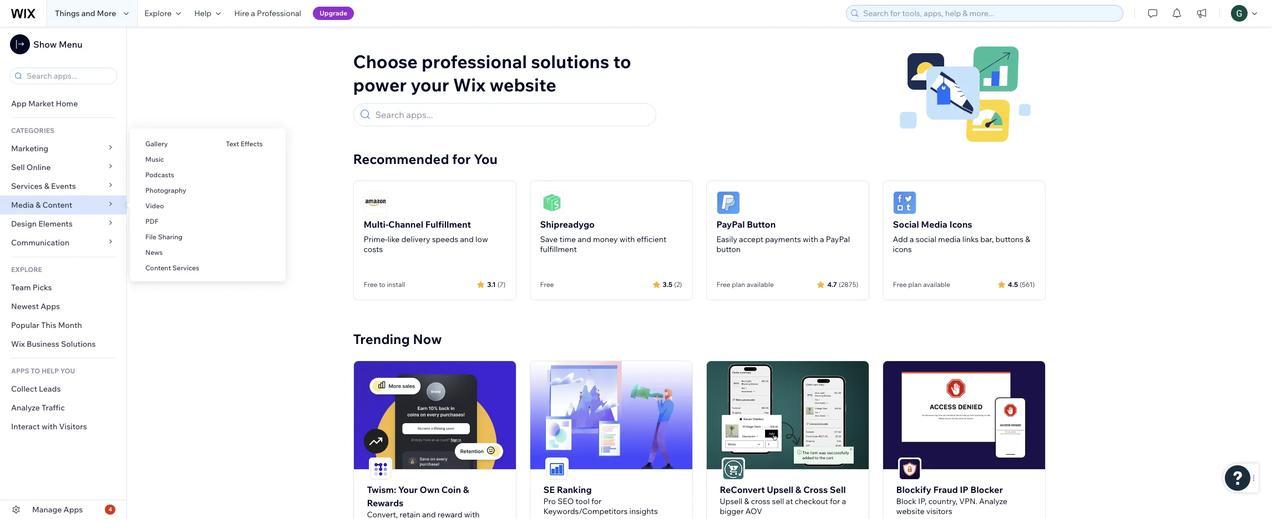 Task type: describe. For each thing, give the bounding box(es) containing it.
plan for icons
[[908, 281, 922, 289]]

free for social media icons
[[893, 281, 907, 289]]

free plan available for icons
[[893, 281, 950, 289]]

0 horizontal spatial for
[[452, 151, 471, 168]]

team
[[11, 283, 31, 293]]

button
[[747, 219, 776, 230]]

multi-
[[364, 219, 388, 230]]

channel
[[388, 219, 423, 230]]

Search for tools, apps, help & more... field
[[860, 6, 1120, 21]]

help
[[42, 367, 59, 376]]

a inside social media icons add a social media links bar, buttons & icons
[[910, 235, 914, 245]]

0 horizontal spatial and
[[81, 8, 95, 18]]

cross
[[803, 485, 828, 496]]

blockify
[[896, 485, 931, 496]]

(561)
[[1020, 280, 1035, 289]]

with for paypal button
[[803, 235, 818, 245]]

free plan available for easily
[[717, 281, 774, 289]]

0 horizontal spatial upsell
[[720, 497, 743, 507]]

menu
[[59, 39, 82, 50]]

3.5 (2)
[[663, 280, 682, 289]]

your
[[398, 485, 418, 496]]

& down reconvert
[[744, 497, 749, 507]]

reconvert
[[720, 485, 765, 496]]

team picks
[[11, 283, 52, 293]]

manage
[[32, 505, 62, 515]]

for inside se ranking pro seo tool for keywords/competitors insights
[[591, 497, 602, 507]]

buttons
[[996, 235, 1024, 245]]

4.7
[[827, 280, 837, 289]]

categories
[[11, 126, 54, 135]]

explore
[[144, 8, 172, 18]]

speeds
[[432, 235, 458, 245]]

at
[[786, 497, 793, 507]]

se ranking icon image
[[546, 459, 567, 480]]

pdf link
[[130, 212, 210, 231]]

your
[[411, 74, 449, 96]]

upgrade
[[320, 9, 347, 17]]

marketing
[[11, 144, 48, 154]]

file
[[145, 233, 156, 241]]

fulfillment
[[425, 219, 471, 230]]

explore
[[11, 266, 42, 274]]

sell
[[772, 497, 784, 507]]

design
[[11, 219, 37, 229]]

to inside choose professional solutions to power your wix website
[[613, 50, 631, 73]]

news link
[[130, 244, 210, 262]]

(2875)
[[839, 280, 859, 289]]

reconvert upsell & cross sell poster image
[[707, 362, 869, 470]]

1 vertical spatial search apps... field
[[372, 104, 650, 126]]

save
[[540, 235, 558, 245]]

ip,
[[918, 497, 927, 507]]

apps
[[11, 367, 29, 376]]

plan for easily
[[732, 281, 745, 289]]

4.5 (561)
[[1008, 280, 1035, 289]]

social
[[916, 235, 936, 245]]

newest apps link
[[0, 297, 126, 316]]

rewards
[[367, 498, 404, 509]]

multi-channel fulfillment logo image
[[364, 191, 387, 215]]

se
[[543, 485, 555, 496]]

shipreadygo
[[540, 219, 595, 230]]

newest
[[11, 302, 39, 312]]

interact with visitors
[[11, 422, 87, 432]]

(2)
[[674, 280, 682, 289]]

collect leads link
[[0, 380, 126, 399]]

music link
[[130, 150, 210, 169]]

4.7 (2875)
[[827, 280, 859, 289]]

apps for newest apps
[[41, 302, 60, 312]]

trending
[[353, 331, 410, 348]]

free to install
[[364, 281, 405, 289]]

& left events
[[44, 181, 49, 191]]

content inside "content services" link
[[145, 264, 171, 272]]

media inside sidebar element
[[11, 200, 34, 210]]

shipreadygo save time and money with efficient fulfillment
[[540, 219, 667, 255]]

icons
[[949, 219, 972, 230]]

sell online link
[[0, 158, 126, 177]]

ip
[[960, 485, 969, 496]]

market
[[28, 99, 54, 109]]

recommended for you
[[353, 151, 498, 168]]

costs
[[364, 245, 383, 255]]

twism: your own coin & rewards poster image
[[354, 362, 516, 470]]

you
[[474, 151, 498, 168]]

show menu
[[33, 39, 82, 50]]

website inside blockify fraud ip blocker block ip, country, vpn. analyze website visitors
[[896, 507, 925, 517]]

file sharing
[[145, 233, 182, 241]]

blockify fraud ip blocker icon image
[[899, 459, 920, 480]]

photography link
[[130, 181, 210, 200]]

aov
[[746, 507, 762, 517]]

pro
[[543, 497, 556, 507]]

text effects link
[[210, 135, 286, 154]]

se ranking poster image
[[530, 362, 692, 470]]

content inside media & content link
[[42, 200, 72, 210]]

leads
[[39, 384, 61, 394]]

app market home link
[[0, 94, 126, 113]]

icons
[[893, 245, 912, 255]]

free for multi-channel fulfillment
[[364, 281, 378, 289]]

podcasts
[[145, 171, 174, 179]]

blockify fraud ip blocker poster image
[[883, 362, 1045, 470]]

& inside social media icons add a social media links bar, buttons & icons
[[1025, 235, 1030, 245]]

hire
[[234, 8, 249, 18]]

paypal button easily accept payments with a paypal button
[[717, 219, 850, 255]]

cross
[[751, 497, 770, 507]]

trending now
[[353, 331, 442, 348]]

3.1 (7)
[[487, 280, 506, 289]]

services inside "content services" link
[[172, 264, 199, 272]]

apps for manage apps
[[64, 505, 83, 515]]

analyze inside sidebar element
[[11, 403, 40, 413]]

with for shipreadygo
[[620, 235, 635, 245]]

video
[[145, 202, 164, 210]]

help
[[194, 8, 211, 18]]

photography
[[145, 186, 186, 195]]

recommended
[[353, 151, 449, 168]]

home
[[56, 99, 78, 109]]

visitors
[[926, 507, 952, 517]]

prime-
[[364, 235, 388, 245]]

you
[[60, 367, 75, 376]]

with inside sidebar element
[[42, 422, 57, 432]]

efficient
[[637, 235, 667, 245]]

twism: your own coin & rewards icon image
[[370, 459, 391, 480]]



Task type: vqa. For each thing, say whether or not it's contained in the screenshot.


Task type: locate. For each thing, give the bounding box(es) containing it.
sell online
[[11, 163, 51, 173]]

plan down button
[[732, 281, 745, 289]]

1 horizontal spatial free plan available
[[893, 281, 950, 289]]

search apps... field down choose professional solutions to power your wix website
[[372, 104, 650, 126]]

1 vertical spatial apps
[[64, 505, 83, 515]]

for inside reconvert upsell & cross sell upsell & cross sell at checkout for a bigger aov
[[830, 497, 840, 507]]

2 free plan available from the left
[[893, 281, 950, 289]]

available for icons
[[923, 281, 950, 289]]

1 free plan available from the left
[[717, 281, 774, 289]]

Search apps... field
[[23, 68, 113, 84], [372, 104, 650, 126]]

with down traffic
[[42, 422, 57, 432]]

to left the install
[[379, 281, 385, 289]]

apps right manage
[[64, 505, 83, 515]]

0 vertical spatial content
[[42, 200, 72, 210]]

a right checkout
[[842, 497, 846, 507]]

coin
[[442, 485, 461, 496]]

apps up this
[[41, 302, 60, 312]]

1 horizontal spatial and
[[460, 235, 474, 245]]

available for easily
[[747, 281, 774, 289]]

analyze up interact
[[11, 403, 40, 413]]

& inside twism: your own coin & rewards
[[463, 485, 469, 496]]

2 horizontal spatial for
[[830, 497, 840, 507]]

ranking
[[557, 485, 592, 496]]

more
[[97, 8, 116, 18]]

sidebar element
[[0, 27, 127, 520]]

and right time
[[578, 235, 591, 245]]

1 vertical spatial sell
[[830, 485, 846, 496]]

(7)
[[497, 280, 506, 289]]

sell right cross
[[830, 485, 846, 496]]

analyze traffic
[[11, 403, 65, 413]]

design elements
[[11, 219, 73, 229]]

sell inside sidebar element
[[11, 163, 25, 173]]

0 vertical spatial analyze
[[11, 403, 40, 413]]

wix business solutions link
[[0, 335, 126, 354]]

free
[[364, 281, 378, 289], [540, 281, 554, 289], [717, 281, 730, 289], [893, 281, 907, 289]]

1 horizontal spatial wix
[[453, 74, 486, 96]]

sharing
[[158, 233, 182, 241]]

solutions
[[61, 340, 96, 350]]

free left the install
[[364, 281, 378, 289]]

0 vertical spatial apps
[[41, 302, 60, 312]]

1 horizontal spatial plan
[[908, 281, 922, 289]]

0 horizontal spatial plan
[[732, 281, 745, 289]]

0 vertical spatial upsell
[[767, 485, 793, 496]]

0 horizontal spatial services
[[11, 181, 42, 191]]

& up design elements
[[36, 200, 41, 210]]

& right 'buttons'
[[1025, 235, 1030, 245]]

to
[[613, 50, 631, 73], [379, 281, 385, 289]]

to right solutions
[[613, 50, 631, 73]]

choose
[[353, 50, 418, 73]]

wix business solutions
[[11, 340, 96, 350]]

with inside paypal button easily accept payments with a paypal button
[[803, 235, 818, 245]]

free down button
[[717, 281, 730, 289]]

a right 'add'
[[910, 235, 914, 245]]

marketing link
[[0, 139, 126, 158]]

upgrade button
[[313, 7, 354, 20]]

month
[[58, 321, 82, 331]]

1 vertical spatial analyze
[[979, 497, 1007, 507]]

0 vertical spatial paypal
[[717, 219, 745, 230]]

a right hire
[[251, 8, 255, 18]]

0 horizontal spatial wix
[[11, 340, 25, 350]]

apps
[[41, 302, 60, 312], [64, 505, 83, 515]]

twism: your own coin & rewards
[[367, 485, 469, 509]]

analyze inside blockify fraud ip blocker block ip, country, vpn. analyze website visitors
[[979, 497, 1007, 507]]

a inside reconvert upsell & cross sell upsell & cross sell at checkout for a bigger aov
[[842, 497, 846, 507]]

website down solutions
[[490, 74, 556, 96]]

free plan available
[[717, 281, 774, 289], [893, 281, 950, 289]]

and inside multi-channel fulfillment prime-like delivery speeds and low costs
[[460, 235, 474, 245]]

services down sell online at top
[[11, 181, 42, 191]]

search apps... field inside sidebar element
[[23, 68, 113, 84]]

1 horizontal spatial sell
[[830, 485, 846, 496]]

low
[[475, 235, 488, 245]]

media
[[11, 200, 34, 210], [921, 219, 947, 230]]

keywords/competitors
[[543, 507, 628, 517]]

reconvert upsell & cross sell icon image
[[723, 459, 744, 480]]

paypal
[[717, 219, 745, 230], [826, 235, 850, 245]]

analyze down blocker
[[979, 497, 1007, 507]]

sell inside reconvert upsell & cross sell upsell & cross sell at checkout for a bigger aov
[[830, 485, 846, 496]]

1 horizontal spatial website
[[896, 507, 925, 517]]

services & events
[[11, 181, 76, 191]]

block
[[896, 497, 916, 507]]

1 vertical spatial upsell
[[720, 497, 743, 507]]

sell left online
[[11, 163, 25, 173]]

hire a professional
[[234, 8, 301, 18]]

2 horizontal spatial with
[[803, 235, 818, 245]]

1 horizontal spatial upsell
[[767, 485, 793, 496]]

plan
[[732, 281, 745, 289], [908, 281, 922, 289]]

social media icons logo image
[[893, 191, 916, 215]]

search apps... field up home
[[23, 68, 113, 84]]

1 horizontal spatial analyze
[[979, 497, 1007, 507]]

0 vertical spatial media
[[11, 200, 34, 210]]

0 vertical spatial wix
[[453, 74, 486, 96]]

available down social
[[923, 281, 950, 289]]

content down news
[[145, 264, 171, 272]]

1 plan from the left
[[732, 281, 745, 289]]

1 vertical spatial content
[[145, 264, 171, 272]]

and left low at top
[[460, 235, 474, 245]]

0 horizontal spatial media
[[11, 200, 34, 210]]

0 horizontal spatial content
[[42, 200, 72, 210]]

media up design
[[11, 200, 34, 210]]

blockify fraud ip blocker block ip, country, vpn. analyze website visitors
[[896, 485, 1007, 517]]

and left more
[[81, 8, 95, 18]]

fraud
[[933, 485, 958, 496]]

1 horizontal spatial with
[[620, 235, 635, 245]]

0 horizontal spatial website
[[490, 74, 556, 96]]

wix inside sidebar element
[[11, 340, 25, 350]]

1 horizontal spatial content
[[145, 264, 171, 272]]

app
[[11, 99, 27, 109]]

media up social
[[921, 219, 947, 230]]

popular
[[11, 321, 39, 331]]

social
[[893, 219, 919, 230]]

3 free from the left
[[717, 281, 730, 289]]

0 vertical spatial services
[[11, 181, 42, 191]]

team picks link
[[0, 279, 126, 297]]

1 free from the left
[[364, 281, 378, 289]]

free plan available down button
[[717, 281, 774, 289]]

available down accept
[[747, 281, 774, 289]]

with right "payments" on the top right of the page
[[803, 235, 818, 245]]

visitors
[[59, 422, 87, 432]]

3.5
[[663, 280, 673, 289]]

media & content
[[11, 200, 72, 210]]

communication
[[11, 238, 71, 248]]

& left cross
[[795, 485, 801, 496]]

traffic
[[42, 403, 65, 413]]

1 horizontal spatial available
[[923, 281, 950, 289]]

wix down professional
[[453, 74, 486, 96]]

a
[[251, 8, 255, 18], [820, 235, 824, 245], [910, 235, 914, 245], [842, 497, 846, 507]]

show
[[33, 39, 57, 50]]

for right checkout
[[830, 497, 840, 507]]

bar,
[[980, 235, 994, 245]]

website down blockify
[[896, 507, 925, 517]]

help button
[[188, 0, 228, 27]]

0 horizontal spatial sell
[[11, 163, 25, 173]]

1 vertical spatial paypal
[[826, 235, 850, 245]]

free down fulfillment
[[540, 281, 554, 289]]

professional
[[257, 8, 301, 18]]

online
[[27, 163, 51, 173]]

add
[[893, 235, 908, 245]]

1 vertical spatial wix
[[11, 340, 25, 350]]

1 horizontal spatial for
[[591, 497, 602, 507]]

collect leads
[[11, 384, 61, 394]]

a inside paypal button easily accept payments with a paypal button
[[820, 235, 824, 245]]

0 horizontal spatial apps
[[41, 302, 60, 312]]

1 horizontal spatial paypal
[[826, 235, 850, 245]]

to
[[31, 367, 40, 376]]

with
[[620, 235, 635, 245], [803, 235, 818, 245], [42, 422, 57, 432]]

4
[[108, 507, 112, 514]]

0 vertical spatial website
[[490, 74, 556, 96]]

payments
[[765, 235, 801, 245]]

0 vertical spatial search apps... field
[[23, 68, 113, 84]]

own
[[420, 485, 440, 496]]

upsell up sell
[[767, 485, 793, 496]]

0 vertical spatial sell
[[11, 163, 25, 173]]

0 horizontal spatial available
[[747, 281, 774, 289]]

1 vertical spatial services
[[172, 264, 199, 272]]

for right tool
[[591, 497, 602, 507]]

design elements link
[[0, 215, 126, 234]]

1 vertical spatial to
[[379, 281, 385, 289]]

a inside the hire a professional link
[[251, 8, 255, 18]]

plan down icons
[[908, 281, 922, 289]]

0 horizontal spatial search apps... field
[[23, 68, 113, 84]]

manage apps
[[32, 505, 83, 515]]

and inside shipreadygo save time and money with efficient fulfillment
[[578, 235, 591, 245]]

this
[[41, 321, 56, 331]]

links
[[962, 235, 979, 245]]

0 horizontal spatial with
[[42, 422, 57, 432]]

paypal up easily
[[717, 219, 745, 230]]

1 horizontal spatial services
[[172, 264, 199, 272]]

1 horizontal spatial search apps... field
[[372, 104, 650, 126]]

services down news link
[[172, 264, 199, 272]]

content up elements
[[42, 200, 72, 210]]

0 horizontal spatial paypal
[[717, 219, 745, 230]]

wix down popular
[[11, 340, 25, 350]]

4 free from the left
[[893, 281, 907, 289]]

2 horizontal spatial and
[[578, 235, 591, 245]]

time
[[560, 235, 576, 245]]

interact
[[11, 422, 40, 432]]

paypal button logo image
[[717, 191, 740, 215]]

file sharing link
[[130, 228, 210, 247]]

website inside choose professional solutions to power your wix website
[[490, 74, 556, 96]]

1 vertical spatial website
[[896, 507, 925, 517]]

delivery
[[401, 235, 430, 245]]

2 plan from the left
[[908, 281, 922, 289]]

free plan available down icons
[[893, 281, 950, 289]]

reconvert upsell & cross sell upsell & cross sell at checkout for a bigger aov
[[720, 485, 846, 517]]

media
[[938, 235, 961, 245]]

shipreadygo logo image
[[540, 191, 563, 215]]

1 vertical spatial media
[[921, 219, 947, 230]]

paypal up 4.7 (2875)
[[826, 235, 850, 245]]

pdf
[[145, 217, 158, 226]]

apps to help you
[[11, 367, 75, 376]]

a right "payments" on the top right of the page
[[820, 235, 824, 245]]

power
[[353, 74, 407, 96]]

media & content link
[[0, 196, 126, 215]]

0 horizontal spatial analyze
[[11, 403, 40, 413]]

with right money in the left of the page
[[620, 235, 635, 245]]

with inside shipreadygo save time and money with efficient fulfillment
[[620, 235, 635, 245]]

0 horizontal spatial to
[[379, 281, 385, 289]]

twism:
[[367, 485, 396, 496]]

& right coin
[[463, 485, 469, 496]]

free down icons
[[893, 281, 907, 289]]

multi-channel fulfillment prime-like delivery speeds and low costs
[[364, 219, 488, 255]]

2 available from the left
[[923, 281, 950, 289]]

1 horizontal spatial to
[[613, 50, 631, 73]]

free for paypal button
[[717, 281, 730, 289]]

2 free from the left
[[540, 281, 554, 289]]

analyze traffic link
[[0, 399, 126, 418]]

1 horizontal spatial media
[[921, 219, 947, 230]]

for left you
[[452, 151, 471, 168]]

easily
[[717, 235, 737, 245]]

seo
[[558, 497, 574, 507]]

1 horizontal spatial apps
[[64, 505, 83, 515]]

upsell down reconvert
[[720, 497, 743, 507]]

services inside sidebar element
[[11, 181, 42, 191]]

media inside social media icons add a social media links bar, buttons & icons
[[921, 219, 947, 230]]

0 horizontal spatial free plan available
[[717, 281, 774, 289]]

se ranking pro seo tool for keywords/competitors insights
[[543, 485, 658, 517]]

things and more
[[55, 8, 116, 18]]

1 available from the left
[[747, 281, 774, 289]]

0 vertical spatial to
[[613, 50, 631, 73]]

wix inside choose professional solutions to power your wix website
[[453, 74, 486, 96]]



